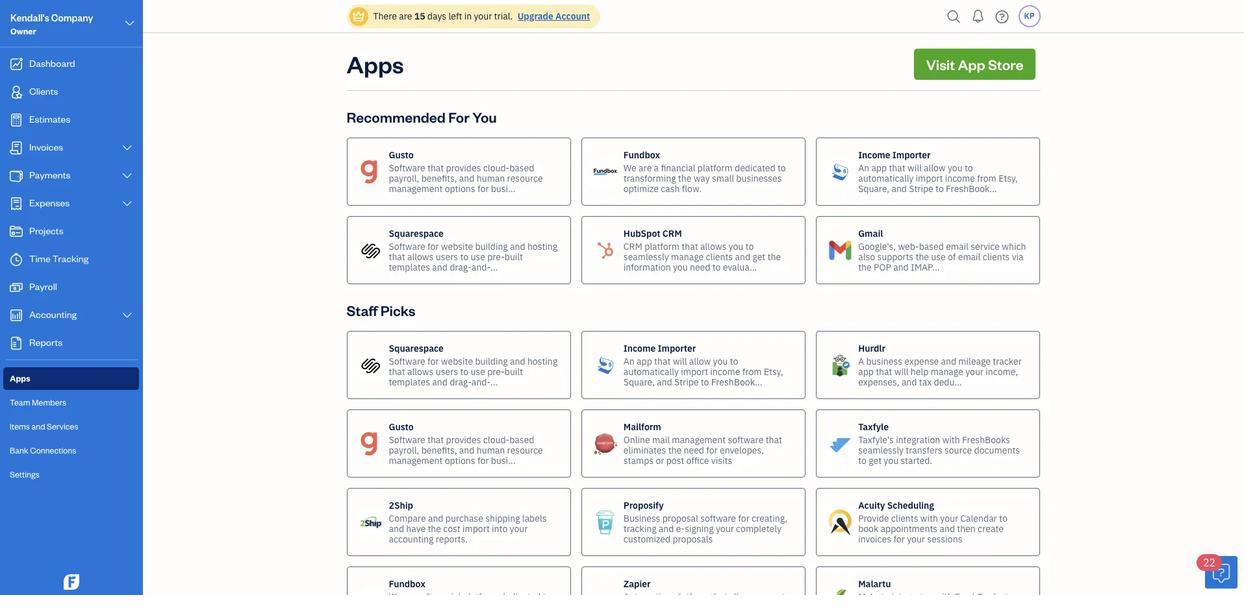 Task type: describe. For each thing, give the bounding box(es) containing it.
the inside fundbox we are a financial platform dedicated to transforming the way small businesses optimize cash flow.
[[678, 173, 692, 184]]

hubspot
[[624, 228, 661, 239]]

transfers
[[906, 445, 943, 456]]

there
[[373, 10, 397, 22]]

squarespace image
[[358, 238, 384, 263]]

will for right income importer image
[[908, 162, 922, 174]]

team members
[[10, 398, 66, 408]]

expense
[[905, 356, 939, 367]]

your left sessions
[[907, 534, 925, 546]]

that inside hubspot crm crm platform that allows you to seamlessly manage clients and get the information you need to evalua...
[[682, 241, 698, 252]]

0 vertical spatial crm
[[663, 228, 682, 239]]

... for squarespace icon
[[491, 377, 498, 388]]

appointments
[[881, 523, 938, 535]]

proposals
[[673, 534, 713, 546]]

then
[[957, 523, 976, 535]]

22 button
[[1197, 555, 1238, 589]]

business
[[866, 356, 903, 367]]

zapier link
[[581, 567, 806, 596]]

proposify business proposal software for creating, tracking and e-signing your completely customized proposals
[[624, 500, 788, 546]]

transforming
[[624, 173, 676, 184]]

use inside gmail google's, web-based email service which also supports the use of email clients via the pop and imap...
[[931, 251, 946, 263]]

1 gusto image from the top
[[358, 159, 384, 185]]

staff picks
[[347, 302, 416, 320]]

gmail google's, web-based email service which also supports the use of email clients via the pop and imap...
[[858, 228, 1026, 273]]

business
[[624, 513, 660, 525]]

management inside mailform online mail management software that eliminates the need for envelopes, stamps or post office visits
[[672, 434, 726, 446]]

owner
[[10, 26, 36, 36]]

stripe for right income importer image
[[909, 183, 934, 195]]

that inside mailform online mail management software that eliminates the need for envelopes, stamps or post office visits
[[766, 434, 782, 446]]

completely
[[736, 523, 782, 535]]

22
[[1203, 557, 1216, 570]]

that inside hurdlr a business expense and mileage tracker app that will help manage your income, expenses, and tax dedu...
[[876, 366, 892, 378]]

2 human from the top
[[477, 445, 505, 456]]

0 vertical spatial based
[[510, 162, 534, 174]]

expenses link
[[3, 191, 139, 218]]

clients inside gmail google's, web-based email service which also supports the use of email clients via the pop and imap...
[[983, 251, 1010, 263]]

0 vertical spatial management
[[389, 183, 443, 195]]

taxfyle image
[[827, 431, 853, 457]]

go to help image
[[992, 7, 1013, 26]]

seamlessly inside hubspot crm crm platform that allows you to seamlessly manage clients and get the information you need to evalua...
[[624, 251, 669, 263]]

0 vertical spatial apps
[[347, 49, 404, 79]]

freshbooks image
[[61, 575, 82, 591]]

1 gusto software that provides cloud-based payroll, benefits, and human resource management options for busi... from the top
[[389, 149, 543, 195]]

connections
[[30, 446, 76, 456]]

to inside taxfyle taxfyle's integration with freshbooks seamlessly transfers source documents to get you started.
[[858, 455, 867, 467]]

automatically for bottommost income importer image
[[624, 366, 679, 378]]

square, for right income importer image
[[858, 183, 890, 195]]

chevron large down image
[[121, 171, 133, 181]]

use for squarespace image
[[471, 251, 485, 263]]

optimize
[[624, 183, 659, 195]]

malartu
[[858, 579, 891, 590]]

your right in
[[474, 10, 492, 22]]

and inside main "element"
[[31, 422, 45, 432]]

documents
[[974, 445, 1020, 456]]

dedicated
[[735, 162, 776, 174]]

payments
[[29, 169, 71, 181]]

gmail image
[[827, 238, 853, 263]]

kendall's
[[10, 12, 49, 24]]

hurdlr
[[858, 343, 886, 354]]

bank connections link
[[3, 440, 139, 463]]

the right supports
[[916, 251, 929, 263]]

square, for bottommost income importer image
[[624, 377, 655, 388]]

2 software from the top
[[389, 241, 425, 252]]

time tracking
[[29, 253, 89, 265]]

2 gusto image from the top
[[358, 431, 384, 457]]

software inside mailform online mail management software that eliminates the need for envelopes, stamps or post office visits
[[728, 434, 764, 446]]

get inside hubspot crm crm platform that allows you to seamlessly manage clients and get the information you need to evalua...
[[753, 251, 766, 263]]

import inside 2ship compare and purchase shipping labels and have the cost import into your accounting reports.
[[463, 523, 490, 535]]

2 resource from the top
[[507, 445, 543, 456]]

bank
[[10, 446, 28, 456]]

chevron large down image for accounting
[[121, 311, 133, 321]]

allow for bottommost income importer image
[[689, 356, 711, 367]]

acuity scheduling image
[[827, 510, 853, 536]]

also
[[858, 251, 875, 263]]

the inside hubspot crm crm platform that allows you to seamlessly manage clients and get the information you need to evalua...
[[768, 251, 781, 263]]

integration
[[896, 434, 940, 446]]

squarespace software for website building and hosting that allows users to use pre-built templates and drag-and-... for squarespace image
[[389, 228, 558, 273]]

recommended
[[347, 108, 446, 126]]

e-
[[676, 523, 685, 535]]

software inside proposify business proposal software for creating, tracking and e-signing your completely customized proposals
[[701, 513, 736, 525]]

cost
[[443, 523, 461, 535]]

2 horizontal spatial import
[[916, 173, 943, 184]]

1 benefits, from the top
[[422, 173, 457, 184]]

team
[[10, 398, 30, 408]]

accounting
[[389, 534, 434, 546]]

expense image
[[8, 198, 24, 211]]

email left "service"
[[946, 241, 969, 252]]

acuity scheduling provide clients with your calendar to book appointments and then create invoices for your sessions
[[858, 500, 1008, 546]]

which
[[1002, 241, 1026, 252]]

drag- for squarespace image
[[450, 262, 472, 273]]

income for right income importer image
[[858, 149, 891, 161]]

1 gusto from the top
[[389, 149, 414, 161]]

timer image
[[8, 253, 24, 266]]

users for squarespace image
[[436, 251, 458, 263]]

financial
[[661, 162, 696, 174]]

stamps
[[624, 455, 654, 467]]

income for bottommost income importer image
[[710, 366, 740, 378]]

2 cloud- from the top
[[483, 434, 510, 446]]

imap...
[[911, 262, 940, 273]]

0 horizontal spatial are
[[399, 10, 412, 22]]

15
[[414, 10, 425, 22]]

items and services link
[[3, 416, 139, 439]]

into
[[492, 523, 508, 535]]

squarespace for squarespace image
[[389, 228, 444, 239]]

report image
[[8, 337, 24, 350]]

app inside hurdlr a business expense and mileage tracker app that will help manage your income, expenses, and tax dedu...
[[858, 366, 874, 378]]

notifications image
[[968, 3, 989, 29]]

2 busi... from the top
[[491, 455, 516, 467]]

with inside taxfyle taxfyle's integration with freshbooks seamlessly transfers source documents to get you started.
[[943, 434, 960, 446]]

hurdlr a business expense and mileage tracker app that will help manage your income, expenses, and tax dedu...
[[858, 343, 1022, 388]]

1 resource from the top
[[507, 173, 543, 184]]

kp button
[[1019, 5, 1041, 27]]

days
[[427, 10, 447, 22]]

post
[[666, 455, 684, 467]]

account
[[556, 10, 590, 22]]

expenses
[[29, 197, 70, 209]]

2 benefits, from the top
[[422, 445, 457, 456]]

the inside 2ship compare and purchase shipping labels and have the cost import into your accounting reports.
[[428, 523, 441, 535]]

clients inside hubspot crm crm platform that allows you to seamlessly manage clients and get the information you need to evalua...
[[706, 251, 733, 263]]

zapier image
[[593, 588, 618, 596]]

etsy, for right income importer image
[[999, 173, 1018, 184]]

trial.
[[494, 10, 513, 22]]

the left pop
[[858, 262, 872, 273]]

settings link
[[3, 464, 139, 487]]

service
[[971, 241, 1000, 252]]

1 software from the top
[[389, 162, 425, 174]]

use for squarespace icon
[[471, 366, 485, 378]]

chart image
[[8, 309, 24, 322]]

based inside gmail google's, web-based email service which also supports the use of email clients via the pop and imap...
[[919, 241, 944, 252]]

allows for squarespace icon
[[407, 366, 434, 378]]

fundbox link
[[347, 567, 571, 596]]

chevron large down image for expenses
[[121, 199, 133, 209]]

pop
[[874, 262, 891, 273]]

email right of
[[958, 251, 981, 263]]

kendall's company owner
[[10, 12, 93, 36]]

kp
[[1024, 11, 1035, 21]]

invoices
[[858, 534, 892, 546]]

upgrade account link
[[515, 10, 590, 22]]

templates for squarespace image
[[389, 262, 430, 273]]

tracking
[[624, 523, 657, 535]]

an for right income importer image
[[858, 162, 869, 174]]

signing
[[685, 523, 714, 535]]

3 software from the top
[[389, 356, 425, 367]]

fundbox we are a financial platform dedicated to transforming the way small businesses optimize cash flow.
[[624, 149, 786, 195]]

fundbox for fundbox
[[389, 579, 425, 590]]

gmail
[[858, 228, 883, 239]]

1 horizontal spatial income importer image
[[827, 159, 853, 185]]

customized
[[624, 534, 671, 546]]

zapier
[[624, 579, 651, 590]]

templates for squarespace icon
[[389, 377, 430, 388]]

projects link
[[3, 219, 139, 246]]

are inside fundbox we are a financial platform dedicated to transforming the way small businesses optimize cash flow.
[[639, 162, 652, 174]]

company
[[51, 12, 93, 24]]

income,
[[986, 366, 1018, 378]]

platform inside hubspot crm crm platform that allows you to seamlessly manage clients and get the information you need to evalua...
[[645, 241, 680, 252]]

1 vertical spatial import
[[681, 366, 708, 378]]

accounting
[[29, 309, 77, 321]]

2 vertical spatial management
[[389, 455, 443, 467]]

squarespace image
[[358, 353, 384, 379]]

of
[[948, 251, 956, 263]]

built for squarespace icon
[[505, 366, 523, 378]]

upgrade
[[518, 10, 553, 22]]

hosting for squarespace icon
[[528, 356, 558, 367]]

purchase
[[446, 513, 483, 525]]

2 gusto software that provides cloud-based payroll, benefits, and human resource management options for busi... from the top
[[389, 421, 543, 467]]

store
[[988, 55, 1024, 73]]

staff
[[347, 302, 378, 320]]

malartu link
[[816, 567, 1041, 596]]

app for bottommost income importer image
[[637, 356, 652, 367]]

recommended for you
[[347, 108, 497, 126]]

to inside fundbox we are a financial platform dedicated to transforming the way small businesses optimize cash flow.
[[778, 162, 786, 174]]

you
[[472, 108, 497, 126]]

and- for squarespace image
[[472, 262, 491, 273]]



Task type: vqa. For each thing, say whether or not it's contained in the screenshot.
Total Equity Total
no



Task type: locate. For each thing, give the bounding box(es) containing it.
chevron large down image up chevron large down image
[[121, 143, 133, 153]]

users
[[436, 251, 458, 263], [436, 366, 458, 378]]

0 vertical spatial automatically
[[858, 173, 914, 184]]

0 vertical spatial and-
[[472, 262, 491, 273]]

1 vertical spatial pre-
[[487, 366, 505, 378]]

apps inside main "element"
[[10, 374, 30, 384]]

source
[[945, 445, 972, 456]]

1 busi... from the top
[[491, 183, 516, 195]]

client image
[[8, 86, 24, 99]]

2 building from the top
[[475, 356, 508, 367]]

provides
[[446, 162, 481, 174], [446, 434, 481, 446]]

for inside proposify business proposal software for creating, tracking and e-signing your completely customized proposals
[[738, 513, 750, 525]]

2 horizontal spatial clients
[[983, 251, 1010, 263]]

manage inside hubspot crm crm platform that allows you to seamlessly manage clients and get the information you need to evalua...
[[671, 251, 704, 263]]

proposal
[[663, 513, 698, 525]]

will for bottommost income importer image
[[673, 356, 687, 367]]

for inside mailform online mail management software that eliminates the need for envelopes, stamps or post office visits
[[706, 445, 718, 456]]

0 horizontal spatial square,
[[624, 377, 655, 388]]

2 built from the top
[[505, 366, 523, 378]]

from
[[977, 173, 997, 184], [743, 366, 762, 378]]

your right signing
[[716, 523, 734, 535]]

your inside 2ship compare and purchase shipping labels and have the cost import into your accounting reports.
[[510, 523, 528, 535]]

need
[[690, 262, 710, 273], [684, 445, 704, 456]]

need left evalua...
[[690, 262, 710, 273]]

in
[[464, 10, 472, 22]]

income importer image
[[827, 159, 853, 185], [593, 353, 618, 379]]

allows up evalua...
[[700, 241, 727, 252]]

get
[[753, 251, 766, 263], [869, 455, 882, 467]]

2 templates from the top
[[389, 377, 430, 388]]

0 vertical spatial resource
[[507, 173, 543, 184]]

0 vertical spatial from
[[977, 173, 997, 184]]

your inside hurdlr a business expense and mileage tracker app that will help manage your income, expenses, and tax dedu...
[[966, 366, 984, 378]]

0 vertical spatial users
[[436, 251, 458, 263]]

chevron large down image right company
[[124, 16, 136, 31]]

0 vertical spatial allow
[[924, 162, 946, 174]]

manage right information
[[671, 251, 704, 263]]

...
[[491, 262, 498, 273], [491, 377, 498, 388]]

0 vertical spatial provides
[[446, 162, 481, 174]]

1 and- from the top
[[472, 262, 491, 273]]

mailform
[[624, 421, 661, 433]]

freshbooks
[[962, 434, 1010, 446]]

clients link
[[3, 79, 139, 106]]

taxfyle's
[[858, 434, 894, 446]]

stripe up mailform online mail management software that eliminates the need for envelopes, stamps or post office visits
[[674, 377, 699, 388]]

crm down 'hubspot'
[[624, 241, 643, 252]]

invoices link
[[3, 135, 139, 162]]

building for squarespace image
[[475, 241, 508, 252]]

hurdlr image
[[827, 353, 853, 379]]

2 and- from the top
[[472, 377, 491, 388]]

1 vertical spatial options
[[445, 455, 475, 467]]

website for squarespace image
[[441, 241, 473, 252]]

your up sessions
[[940, 513, 959, 525]]

drag- for squarespace icon
[[450, 377, 472, 388]]

allows for squarespace image
[[407, 251, 434, 263]]

with inside "acuity scheduling provide clients with your calendar to book appointments and then create invoices for your sessions"
[[921, 513, 938, 525]]

stripe for bottommost income importer image
[[674, 377, 699, 388]]

invoice image
[[8, 142, 24, 155]]

need left 'visits'
[[684, 445, 704, 456]]

squarespace software for website building and hosting that allows users to use pre-built templates and drag-and-...
[[389, 228, 558, 273], [389, 343, 558, 388]]

fundbox right fundbox icon
[[389, 579, 425, 590]]

seamlessly down taxfyle
[[858, 445, 904, 456]]

0 horizontal spatial importer
[[658, 343, 696, 354]]

for
[[478, 183, 489, 195], [428, 241, 439, 252], [428, 356, 439, 367], [706, 445, 718, 456], [478, 455, 489, 467], [738, 513, 750, 525], [894, 534, 905, 546]]

mileage
[[959, 356, 991, 367]]

1 vertical spatial fundbox
[[389, 579, 425, 590]]

1 horizontal spatial manage
[[931, 366, 964, 378]]

1 drag- from the top
[[450, 262, 472, 273]]

1 vertical spatial etsy,
[[764, 366, 783, 378]]

squarespace right squarespace image
[[389, 228, 444, 239]]

0 vertical spatial hosting
[[528, 241, 558, 252]]

chevron large down image down payroll link
[[121, 311, 133, 321]]

allows inside hubspot crm crm platform that allows you to seamlessly manage clients and get the information you need to evalua...
[[700, 241, 727, 252]]

platform inside fundbox we are a financial platform dedicated to transforming the way small businesses optimize cash flow.
[[698, 162, 733, 174]]

1 vertical spatial provides
[[446, 434, 481, 446]]

search image
[[944, 7, 965, 26]]

drag-
[[450, 262, 472, 273], [450, 377, 472, 388]]

square, up 'mailform'
[[624, 377, 655, 388]]

mailform image
[[593, 431, 618, 457]]

1 pre- from the top
[[487, 251, 505, 263]]

1 vertical spatial importer
[[658, 343, 696, 354]]

1 vertical spatial management
[[672, 434, 726, 446]]

0 horizontal spatial get
[[753, 251, 766, 263]]

bank connections
[[10, 446, 76, 456]]

chevron large down image inside expenses link
[[121, 199, 133, 209]]

estimate image
[[8, 114, 24, 127]]

1 vertical spatial get
[[869, 455, 882, 467]]

the right the or
[[668, 445, 682, 456]]

1 vertical spatial busi...
[[491, 455, 516, 467]]

2 website from the top
[[441, 356, 473, 367]]

automatically for right income importer image
[[858, 173, 914, 184]]

tracker
[[993, 356, 1022, 367]]

taxfyle taxfyle's integration with freshbooks seamlessly transfers source documents to get you started.
[[858, 421, 1020, 467]]

0 vertical spatial software
[[728, 434, 764, 446]]

payroll, up "2ship"
[[389, 445, 419, 456]]

gusto software that provides cloud-based payroll, benefits, and human resource management options for busi...
[[389, 149, 543, 195], [389, 421, 543, 467]]

1 horizontal spatial income
[[858, 149, 891, 161]]

platform up flow.
[[698, 162, 733, 174]]

labels
[[522, 513, 547, 525]]

built for squarespace image
[[505, 251, 523, 263]]

projects
[[29, 225, 63, 237]]

the left cost
[[428, 523, 441, 535]]

2 ... from the top
[[491, 377, 498, 388]]

0 vertical spatial templates
[[389, 262, 430, 273]]

0 vertical spatial manage
[[671, 251, 704, 263]]

that
[[428, 162, 444, 174], [889, 162, 906, 174], [682, 241, 698, 252], [389, 251, 405, 263], [654, 356, 671, 367], [389, 366, 405, 378], [876, 366, 892, 378], [428, 434, 444, 446], [766, 434, 782, 446]]

need inside hubspot crm crm platform that allows you to seamlessly manage clients and get the information you need to evalua...
[[690, 262, 710, 273]]

income importer an app that will allow you to automatically import income from etsy, square, and stripe to freshbook... for bottommost income importer image
[[624, 343, 783, 388]]

1 vertical spatial templates
[[389, 377, 430, 388]]

squarespace software for website building and hosting that allows users to use pre-built templates and drag-and-... for squarespace icon
[[389, 343, 558, 388]]

0 horizontal spatial an
[[624, 356, 635, 367]]

2 drag- from the top
[[450, 377, 472, 388]]

income importer an app that will allow you to automatically import income from etsy, square, and stripe to freshbook... for right income importer image
[[858, 149, 1018, 195]]

chevron large down image down chevron large down image
[[121, 199, 133, 209]]

0 vertical spatial importer
[[893, 149, 931, 161]]

1 vertical spatial gusto image
[[358, 431, 384, 457]]

income for right income importer image
[[945, 173, 975, 184]]

services
[[47, 422, 78, 432]]

picks
[[381, 302, 416, 320]]

manage right the help
[[931, 366, 964, 378]]

visits
[[711, 455, 732, 467]]

square, up gmail
[[858, 183, 890, 195]]

2 vertical spatial based
[[510, 434, 534, 446]]

0 vertical spatial platform
[[698, 162, 733, 174]]

1 options from the top
[[445, 183, 475, 195]]

or
[[656, 455, 664, 467]]

1 horizontal spatial import
[[681, 366, 708, 378]]

0 vertical spatial squarespace software for website building and hosting that allows users to use pre-built templates and drag-and-...
[[389, 228, 558, 273]]

scheduling
[[887, 500, 934, 512]]

squarespace down picks
[[389, 343, 444, 354]]

building for squarespace icon
[[475, 356, 508, 367]]

1 horizontal spatial income
[[945, 173, 975, 184]]

seamlessly inside taxfyle taxfyle's integration with freshbooks seamlessly transfers source documents to get you started.
[[858, 445, 904, 456]]

payments link
[[3, 163, 139, 190]]

templates right squarespace image
[[389, 262, 430, 273]]

1 vertical spatial platform
[[645, 241, 680, 252]]

software up proposals
[[701, 513, 736, 525]]

visit app store link
[[915, 49, 1035, 80]]

visit
[[926, 55, 955, 73]]

fundbox image
[[593, 159, 618, 185]]

fundbox inside fundbox link
[[389, 579, 425, 590]]

benefits,
[[422, 173, 457, 184], [422, 445, 457, 456]]

your left 'income,'
[[966, 366, 984, 378]]

0 vertical spatial built
[[505, 251, 523, 263]]

apps down there
[[347, 49, 404, 79]]

are
[[399, 10, 412, 22], [639, 162, 652, 174]]

pre- for squarespace image
[[487, 251, 505, 263]]

cash
[[661, 183, 680, 195]]

fundbox up we
[[624, 149, 660, 161]]

will inside hurdlr a business expense and mileage tracker app that will help manage your income, expenses, and tax dedu...
[[895, 366, 909, 378]]

1 cloud- from the top
[[483, 162, 510, 174]]

flow.
[[682, 183, 702, 195]]

0 vertical spatial gusto image
[[358, 159, 384, 185]]

gusto image
[[358, 159, 384, 185], [358, 431, 384, 457]]

the left the way
[[678, 173, 692, 184]]

you inside taxfyle taxfyle's integration with freshbooks seamlessly transfers source documents to get you started.
[[884, 455, 899, 467]]

1 vertical spatial seamlessly
[[858, 445, 904, 456]]

1 vertical spatial website
[[441, 356, 473, 367]]

app
[[958, 55, 985, 73]]

2ship compare and purchase shipping labels and have the cost import into your accounting reports.
[[389, 500, 547, 546]]

automatically up 'mailform'
[[624, 366, 679, 378]]

1 horizontal spatial importer
[[893, 149, 931, 161]]

templates right squarespace icon
[[389, 377, 430, 388]]

1 horizontal spatial freshbook...
[[946, 183, 997, 195]]

fundbox image
[[358, 588, 384, 596]]

0 horizontal spatial import
[[463, 523, 490, 535]]

0 vertical spatial freshbook...
[[946, 183, 997, 195]]

fundbox for fundbox we are a financial platform dedicated to transforming the way small businesses optimize cash flow.
[[624, 149, 660, 161]]

apps up "team"
[[10, 374, 30, 384]]

cloud-
[[483, 162, 510, 174], [483, 434, 510, 446]]

and inside hubspot crm crm platform that allows you to seamlessly manage clients and get the information you need to evalua...
[[735, 251, 751, 263]]

0 vertical spatial income importer an app that will allow you to automatically import income from etsy, square, and stripe to freshbook...
[[858, 149, 1018, 195]]

payment image
[[8, 170, 24, 183]]

0 horizontal spatial income importer an app that will allow you to automatically import income from etsy, square, and stripe to freshbook...
[[624, 343, 783, 388]]

your inside proposify business proposal software for creating, tracking and e-signing your completely customized proposals
[[716, 523, 734, 535]]

2 pre- from the top
[[487, 366, 505, 378]]

1 vertical spatial from
[[743, 366, 762, 378]]

0 vertical spatial drag-
[[450, 262, 472, 273]]

2 users from the top
[[436, 366, 458, 378]]

we
[[624, 162, 637, 174]]

allows right squarespace image
[[407, 251, 434, 263]]

1 vertical spatial drag-
[[450, 377, 472, 388]]

businesses
[[736, 173, 782, 184]]

with right integration
[[943, 434, 960, 446]]

1 vertical spatial ...
[[491, 377, 498, 388]]

0 horizontal spatial from
[[743, 366, 762, 378]]

hosting for squarespace image
[[528, 241, 558, 252]]

0 vertical spatial cloud-
[[483, 162, 510, 174]]

2 squarespace from the top
[[389, 343, 444, 354]]

email
[[946, 241, 969, 252], [958, 251, 981, 263]]

allows right squarespace icon
[[407, 366, 434, 378]]

0 vertical spatial an
[[858, 162, 869, 174]]

pre- for squarespace icon
[[487, 366, 505, 378]]

4 software from the top
[[389, 434, 425, 446]]

started.
[[901, 455, 933, 467]]

get inside taxfyle taxfyle's integration with freshbooks seamlessly transfers source documents to get you started.
[[869, 455, 882, 467]]

0 horizontal spatial manage
[[671, 251, 704, 263]]

1 vertical spatial allow
[[689, 356, 711, 367]]

resource center badge image
[[1205, 557, 1238, 589]]

hosting
[[528, 241, 558, 252], [528, 356, 558, 367]]

0 horizontal spatial income
[[710, 366, 740, 378]]

1 templates from the top
[[389, 262, 430, 273]]

website for squarespace icon
[[441, 356, 473, 367]]

and inside "acuity scheduling provide clients with your calendar to book appointments and then create invoices for your sessions"
[[940, 523, 955, 535]]

chevron large down image inside accounting link
[[121, 311, 133, 321]]

1 vertical spatial income importer an app that will allow you to automatically import income from etsy, square, and stripe to freshbook...
[[624, 343, 783, 388]]

are left 15
[[399, 10, 412, 22]]

dashboard
[[29, 57, 75, 70]]

payroll
[[29, 281, 57, 293]]

dashboard image
[[8, 58, 24, 71]]

0 horizontal spatial automatically
[[624, 366, 679, 378]]

1 building from the top
[[475, 241, 508, 252]]

0 horizontal spatial apps
[[10, 374, 30, 384]]

the right evalua...
[[768, 251, 781, 263]]

the inside mailform online mail management software that eliminates the need for envelopes, stamps or post office visits
[[668, 445, 682, 456]]

an
[[858, 162, 869, 174], [624, 356, 635, 367]]

2 provides from the top
[[446, 434, 481, 446]]

... for squarespace image
[[491, 262, 498, 273]]

app for right income importer image
[[872, 162, 887, 174]]

1 website from the top
[[441, 241, 473, 252]]

1 vertical spatial benefits,
[[422, 445, 457, 456]]

with down scheduling
[[921, 513, 938, 525]]

platform down 'hubspot'
[[645, 241, 680, 252]]

freshbook... for right income importer image
[[946, 183, 997, 195]]

a
[[858, 356, 864, 367]]

0 horizontal spatial income
[[624, 343, 656, 354]]

1 horizontal spatial get
[[869, 455, 882, 467]]

2ship image
[[358, 510, 384, 536]]

money image
[[8, 281, 24, 294]]

chevron large down image
[[124, 16, 136, 31], [121, 143, 133, 153], [121, 199, 133, 209], [121, 311, 133, 321]]

1 provides from the top
[[446, 162, 481, 174]]

allow for right income importer image
[[924, 162, 946, 174]]

information
[[624, 262, 671, 273]]

1 horizontal spatial automatically
[[858, 173, 914, 184]]

help
[[911, 366, 929, 378]]

your right into
[[510, 523, 528, 535]]

1 vertical spatial and-
[[472, 377, 491, 388]]

payroll, down recommended
[[389, 173, 419, 184]]

1 horizontal spatial clients
[[891, 513, 918, 525]]

crown image
[[352, 9, 366, 23]]

fundbox inside fundbox we are a financial platform dedicated to transforming the way small businesses optimize cash flow.
[[624, 149, 660, 161]]

1 squarespace from the top
[[389, 228, 444, 239]]

1 payroll, from the top
[[389, 173, 419, 184]]

with
[[943, 434, 960, 446], [921, 513, 938, 525]]

mail
[[652, 434, 670, 446]]

2ship
[[389, 500, 413, 512]]

software
[[389, 162, 425, 174], [389, 241, 425, 252], [389, 356, 425, 367], [389, 434, 425, 446]]

and- for squarespace icon
[[472, 377, 491, 388]]

proposify image
[[593, 510, 618, 536]]

1 users from the top
[[436, 251, 458, 263]]

web-
[[898, 241, 919, 252]]

software up 'visits'
[[728, 434, 764, 446]]

1 vertical spatial income
[[624, 343, 656, 354]]

1 hosting from the top
[[528, 241, 558, 252]]

1 vertical spatial need
[[684, 445, 704, 456]]

1 vertical spatial stripe
[[674, 377, 699, 388]]

2 hosting from the top
[[528, 356, 558, 367]]

project image
[[8, 225, 24, 238]]

0 vertical spatial building
[[475, 241, 508, 252]]

1 vertical spatial software
[[701, 513, 736, 525]]

squarespace for squarespace icon
[[389, 343, 444, 354]]

via
[[1012, 251, 1024, 263]]

income importer an app that will allow you to automatically import income from etsy, square, and stripe to freshbook...
[[858, 149, 1018, 195], [624, 343, 783, 388]]

items
[[10, 422, 30, 432]]

from for bottommost income importer image
[[743, 366, 762, 378]]

1 vertical spatial income importer image
[[593, 353, 618, 379]]

an for bottommost income importer image
[[624, 356, 635, 367]]

stripe up web-
[[909, 183, 934, 195]]

office
[[687, 455, 709, 467]]

evalua...
[[723, 262, 757, 273]]

1 built from the top
[[505, 251, 523, 263]]

create
[[978, 523, 1004, 535]]

mailform online mail management software that eliminates the need for envelopes, stamps or post office visits
[[624, 421, 782, 467]]

1 vertical spatial based
[[919, 241, 944, 252]]

chevron large down image for invoices
[[121, 143, 133, 153]]

0 vertical spatial website
[[441, 241, 473, 252]]

seamlessly down 'hubspot'
[[624, 251, 669, 263]]

time
[[29, 253, 51, 265]]

hubspot crm image
[[593, 238, 618, 263]]

0 vertical spatial benefits,
[[422, 173, 457, 184]]

0 vertical spatial gusto
[[389, 149, 414, 161]]

for inside "acuity scheduling provide clients with your calendar to book appointments and then create invoices for your sessions"
[[894, 534, 905, 546]]

to inside "acuity scheduling provide clients with your calendar to book appointments and then create invoices for your sessions"
[[999, 513, 1008, 525]]

2 squarespace software for website building and hosting that allows users to use pre-built templates and drag-and-... from the top
[[389, 343, 558, 388]]

reports link
[[3, 331, 139, 357]]

malartu image
[[827, 588, 853, 596]]

2 options from the top
[[445, 455, 475, 467]]

0 horizontal spatial fundbox
[[389, 579, 425, 590]]

1 vertical spatial users
[[436, 366, 458, 378]]

crm right 'hubspot'
[[663, 228, 682, 239]]

1 vertical spatial income
[[710, 366, 740, 378]]

0 vertical spatial ...
[[491, 262, 498, 273]]

and inside gmail google's, web-based email service which also supports the use of email clients via the pop and imap...
[[894, 262, 909, 273]]

0 vertical spatial pre-
[[487, 251, 505, 263]]

apps link
[[3, 368, 139, 391]]

automatically up gmail
[[858, 173, 914, 184]]

0 vertical spatial import
[[916, 173, 943, 184]]

0 vertical spatial options
[[445, 183, 475, 195]]

clients inside "acuity scheduling provide clients with your calendar to book appointments and then create invoices for your sessions"
[[891, 513, 918, 525]]

main element
[[0, 0, 175, 596]]

shipping
[[486, 513, 520, 525]]

0 vertical spatial squarespace
[[389, 228, 444, 239]]

and inside proposify business proposal software for creating, tracking and e-signing your completely customized proposals
[[659, 523, 674, 535]]

from for right income importer image
[[977, 173, 997, 184]]

1 vertical spatial crm
[[624, 241, 643, 252]]

2 gusto from the top
[[389, 421, 414, 433]]

supports
[[877, 251, 914, 263]]

1 horizontal spatial an
[[858, 162, 869, 174]]

are left a
[[639, 162, 652, 174]]

0 vertical spatial income
[[945, 173, 975, 184]]

1 vertical spatial hosting
[[528, 356, 558, 367]]

manage inside hurdlr a business expense and mileage tracker app that will help manage your income, expenses, and tax dedu...
[[931, 366, 964, 378]]

squarespace
[[389, 228, 444, 239], [389, 343, 444, 354]]

proposify
[[624, 500, 664, 512]]

stripe
[[909, 183, 934, 195], [674, 377, 699, 388]]

building
[[475, 241, 508, 252], [475, 356, 508, 367]]

1 ... from the top
[[491, 262, 498, 273]]

users for squarespace icon
[[436, 366, 458, 378]]

1 squarespace software for website building and hosting that allows users to use pre-built templates and drag-and-... from the top
[[389, 228, 558, 273]]

0 vertical spatial fundbox
[[624, 149, 660, 161]]

income for bottommost income importer image
[[624, 343, 656, 354]]

etsy, for bottommost income importer image
[[764, 366, 783, 378]]

built
[[505, 251, 523, 263], [505, 366, 523, 378]]

1 horizontal spatial allow
[[924, 162, 946, 174]]

2 payroll, from the top
[[389, 445, 419, 456]]

platform
[[698, 162, 733, 174], [645, 241, 680, 252]]

1 vertical spatial manage
[[931, 366, 964, 378]]

1 vertical spatial squarespace software for website building and hosting that allows users to use pre-built templates and drag-and-...
[[389, 343, 558, 388]]

1 human from the top
[[477, 173, 505, 184]]

human
[[477, 173, 505, 184], [477, 445, 505, 456]]

1 horizontal spatial square,
[[858, 183, 890, 195]]

sessions
[[927, 534, 963, 546]]

freshbook... for bottommost income importer image
[[711, 377, 763, 388]]

members
[[32, 398, 66, 408]]

1 vertical spatial freshbook...
[[711, 377, 763, 388]]

and-
[[472, 262, 491, 273], [472, 377, 491, 388]]

need inside mailform online mail management software that eliminates the need for envelopes, stamps or post office visits
[[684, 445, 704, 456]]



